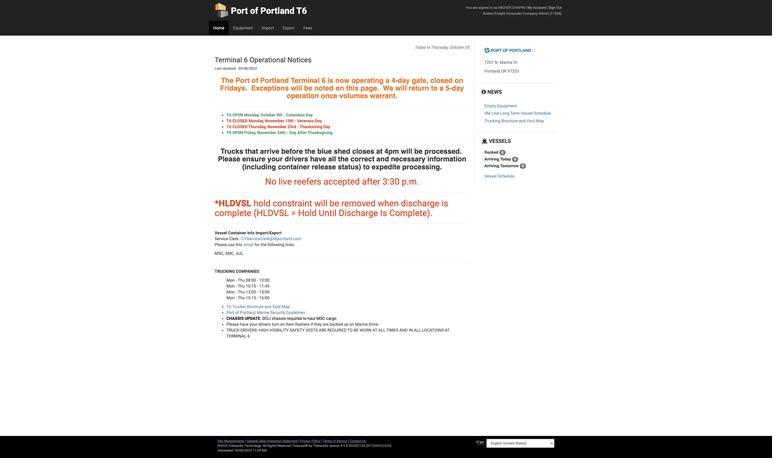 Task type: vqa. For each thing, say whether or not it's contained in the screenshot.
Terminal inside The Port of Portland Terminal 6 is now operating a 4-day gate, closed on Fridays .  Exceptions will be noted on this page.  We will return to a 5-day operation once volumes warrant.
yes



Task type: describe. For each thing, give the bounding box(es) containing it.
be inside hold constraint will be removed when discharge is complete (hldvsl = hold until discharge is complete).
[[330, 198, 340, 209]]

mon - thu 08:00 - 10:00 mon - thu 10:15 - 11:45 mon - thu 13:00 - 15:00 mon - thu 15:15 - 16:00
[[227, 278, 270, 301]]

processed.
[[425, 147, 462, 156]]

1 arriving from the top
[[485, 157, 500, 162]]

port inside the port of portland terminal 6 is now operating a 4-day gate, closed on fridays .  exceptions will be noted on this page.  we will return to a 5-day operation once volumes warrant.
[[236, 76, 250, 85]]

terminal 6 operational notices last updated:  09/08/2023
[[215, 56, 314, 71]]

general data protection statement link
[[247, 440, 298, 444]]

to
[[348, 328, 353, 333]]

- left 11:45
[[257, 284, 258, 289]]

is
[[381, 208, 388, 218]]

they
[[314, 322, 322, 327]]

dr
[[514, 60, 518, 65]]

this inside vessel container info import/export service clerk - cyserviceclerk@t6portland.com please use this email for the following lines:
[[236, 243, 243, 247]]

3 thu from the top
[[238, 290, 245, 295]]

- left 16:00 on the left bottom of the page
[[257, 296, 258, 301]]

your inside t6 trucker brochure and yard map port of portland marine security guidelines chassis update : dcli chassis required to haul msc cargo please have your drivers turn on their flashers if they are backed up on marine drive. truck drivers: high visibility safety vests are required to be worn at all times and in all locations at terminal 6
[[250, 322, 258, 327]]

up
[[344, 322, 349, 327]]

msc
[[317, 317, 325, 321]]

1 vertical spatial 0
[[515, 158, 517, 162]]

1 horizontal spatial day
[[452, 84, 465, 92]]

trucks that arrive before the blue shed closes at 4pm will be processed. please ensure your drivers have all the correct and necessary information (including container release status) to expedite processing.
[[218, 147, 467, 171]]

notices
[[288, 56, 312, 64]]

home button
[[209, 21, 229, 35]]

*hldvsl
[[215, 198, 252, 209]]

cyserviceclerk@t6portland.com
[[242, 237, 302, 241]]

equipment inside empty equipment sm line long term vessel schedule trucking brochure and yard map
[[498, 104, 517, 108]]

october for 9th
[[261, 113, 276, 117]]

11:45
[[260, 284, 270, 289]]

port inside t6 trucker brochure and yard map port of portland marine security guidelines chassis update : dcli chassis required to haul msc cargo please have your drivers turn on their flashers if they are backed up on marine drive. truck drivers: high visibility safety vests are required to be worn at all times and in all locations at terminal 6
[[227, 311, 234, 315]]

be inside the port of portland terminal 6 is now operating a 4-day gate, closed on fridays .  exceptions will be noted on this page.  we will return to a 5-day operation once volumes warrant.
[[304, 84, 313, 92]]

drivers:
[[241, 328, 258, 333]]

have inside t6 trucker brochure and yard map port of portland marine security guidelines chassis update : dcli chassis required to haul msc cargo please have your drivers turn on their flashers if they are backed up on marine drive. truck drivers: high visibility safety vests are required to be worn at all times and in all locations at terminal 6
[[240, 322, 249, 327]]

map inside t6 trucker brochure and yard map port of portland marine security guidelines chassis update : dcli chassis required to haul msc cargo please have your drivers turn on their flashers if they are backed up on marine drive. truck drivers: high visibility safety vests are required to be worn at all times and in all locations at terminal 6
[[282, 305, 290, 309]]

discharge
[[339, 208, 378, 218]]

their
[[286, 322, 294, 327]]

1 horizontal spatial the
[[305, 147, 316, 156]]

after
[[362, 177, 381, 187]]

13:00
[[246, 290, 256, 295]]

3 mon from the top
[[227, 290, 235, 295]]

5-
[[446, 84, 452, 92]]

operation
[[287, 92, 319, 100]]

1 vertical spatial monday,
[[249, 119, 264, 123]]

is inside hold constraint will be removed when discharge is complete (hldvsl = hold until discharge is complete).
[[442, 198, 449, 209]]

clerk
[[229, 237, 239, 241]]

statement
[[283, 440, 298, 444]]

terms of service link
[[323, 440, 348, 444]]

when
[[378, 198, 399, 209]]

today is thursday, october 05
[[415, 45, 470, 50]]

terminal
[[227, 334, 247, 339]]

no live reefers accepted after 3:30 p.m.
[[265, 177, 420, 187]]

0 vertical spatial is
[[427, 45, 430, 50]]

13th
[[286, 119, 294, 123]]

operating
[[352, 76, 384, 85]]

safety
[[290, 328, 305, 333]]

generated:
[[218, 449, 234, 453]]

1 horizontal spatial a
[[440, 84, 444, 92]]

map inside empty equipment sm line long term vessel schedule trucking brochure and yard map
[[537, 119, 545, 123]]

1 vertical spatial november
[[268, 124, 287, 129]]

0 vertical spatial november
[[265, 119, 285, 123]]

t6 trucker brochure and yard map link
[[227, 305, 290, 309]]

to inside t6 trucker brochure and yard map port of portland marine security guidelines chassis update : dcli chassis required to haul msc cargo please have your drivers turn on their flashers if they are backed up on marine drive. truck drivers: high visibility safety vests are required to be worn at all times and in all locations at terminal 6
[[303, 317, 307, 321]]

and inside t6 trucker brochure and yard map port of portland marine security guidelines chassis update : dcli chassis required to haul msc cargo please have your drivers turn on their flashers if they are backed up on marine drive. truck drivers: high visibility safety vests are required to be worn at all times and in all locations at terminal 6
[[265, 305, 272, 309]]

fridays
[[220, 84, 246, 92]]

container
[[278, 163, 310, 171]]

0 vertical spatial thursday,
[[431, 45, 449, 50]]

will inside trucks that arrive before the blue shed closes at 4pm will be processed. please ensure your drivers have all the correct and necessary information (including container release status) to expedite processing.
[[401, 147, 413, 156]]

9.5.0.202307122
[[341, 445, 366, 448]]

protection
[[267, 440, 282, 444]]

in
[[490, 6, 493, 10]]

2 horizontal spatial the
[[338, 155, 349, 163]]

out
[[557, 6, 562, 10]]

as
[[494, 6, 498, 10]]

expedite
[[372, 163, 401, 171]]

and inside empty equipment sm line long term vessel schedule trucking brochure and yard map
[[519, 119, 526, 123]]

1 mon from the top
[[227, 278, 235, 283]]

portland down the 7201
[[485, 69, 501, 74]]

that
[[245, 147, 258, 156]]

©2023 tideworks
[[218, 445, 244, 448]]

brochure inside empty equipment sm line long term vessel schedule trucking brochure and yard map
[[502, 119, 518, 123]]

or
[[502, 69, 507, 74]]

0 vertical spatial port
[[231, 6, 248, 16]]

1 vertical spatial marine
[[257, 311, 270, 315]]

on right noted
[[336, 84, 345, 92]]

of up equipment dropdown button
[[250, 6, 259, 16]]

lines:
[[286, 243, 295, 247]]

worn
[[360, 328, 372, 333]]

policy
[[312, 440, 321, 444]]

my
[[528, 6, 533, 10]]

dcli
[[262, 317, 271, 321]]

day up the thanksiving
[[315, 119, 322, 123]]

export button
[[279, 21, 299, 35]]

import/export
[[256, 231, 282, 236]]

4pm
[[385, 147, 399, 156]]

high
[[259, 328, 269, 333]]

2 horizontal spatial 0
[[522, 164, 524, 168]]

- left 13:00
[[236, 290, 237, 295]]

| up tideworks
[[321, 440, 322, 444]]

after
[[298, 130, 307, 135]]

4-
[[392, 76, 398, 85]]

day up thanksgiving
[[324, 124, 331, 129]]

| up 'forecast®'
[[299, 440, 300, 444]]

port of portland marine security guidelines link
[[227, 311, 306, 315]]

and
[[400, 328, 408, 333]]

2 mon from the top
[[227, 284, 235, 289]]

site requirements | general data protection statement | privacy policy | terms of service | contact us ©2023 tideworks technology. all rights reserved. forecast® by tideworks version 9.5.0.202307122 (07122023-2235) generated: 10/05/2023 11:29 am
[[218, 440, 392, 453]]

2 all from the left
[[414, 328, 421, 333]]

of inside the site requirements | general data protection statement | privacy policy | terms of service | contact us ©2023 tideworks technology. all rights reserved. forecast® by tideworks version 9.5.0.202307122 (07122023-2235) generated: 10/05/2023 11:29 am
[[333, 440, 336, 444]]

drivers inside trucks that arrive before the blue shed closes at 4pm will be processed. please ensure your drivers have all the correct and necessary information (including container release status) to expedite processing.
[[285, 155, 309, 163]]

0 horizontal spatial schedule
[[498, 174, 515, 179]]

on up visibility
[[280, 322, 285, 327]]

removed
[[342, 198, 376, 209]]

fees button
[[299, 21, 317, 35]]

(07122023-
[[366, 445, 383, 448]]

us
[[362, 440, 366, 444]]

vessel for vessel container info import/export service clerk - cyserviceclerk@t6portland.com please use this email for the following lines:
[[215, 231, 227, 236]]

contact us link
[[350, 440, 366, 444]]

at
[[377, 147, 383, 156]]

0 horizontal spatial a
[[386, 76, 390, 85]]

term
[[511, 111, 520, 116]]

2 at from the left
[[445, 328, 450, 333]]

gate,
[[412, 76, 429, 85]]

arrive
[[260, 147, 280, 156]]

0 vertical spatial monday,
[[244, 113, 260, 117]]

08:00
[[246, 278, 256, 283]]

vessel inside empty equipment sm line long term vessel schedule trucking brochure and yard map
[[521, 111, 534, 116]]

sm
[[485, 111, 491, 116]]

- right 23rd
[[297, 124, 299, 129]]

| up 9.5.0.202307122
[[348, 440, 349, 444]]

blue
[[318, 147, 332, 156]]

portland up import "dropdown button"
[[261, 6, 295, 16]]

privacy policy link
[[300, 440, 321, 444]]

portland inside t6 trucker brochure and yard map port of portland marine security guidelines chassis update : dcli chassis required to haul msc cargo please have your drivers turn on their flashers if they are backed up on marine drive. truck drivers: high visibility safety vests are required to be worn at all times and in all locations at terminal 6
[[240, 311, 256, 315]]

09/08/2023
[[238, 67, 257, 71]]

on right up
[[350, 322, 355, 327]]

service inside the site requirements | general data protection statement | privacy policy | terms of service | contact us ©2023 tideworks technology. all rights reserved. forecast® by tideworks version 9.5.0.202307122 (07122023-2235) generated: 10/05/2023 11:29 am
[[337, 440, 348, 444]]

this inside the port of portland terminal 6 is now operating a 4-day gate, closed on fridays .  exceptions will be noted on this page.  we will return to a 5-day operation once volumes warrant.
[[346, 84, 359, 92]]

no
[[265, 177, 277, 187]]

(hldvsl
[[254, 208, 289, 218]]

live
[[279, 177, 292, 187]]

6 inside the port of portland terminal 6 is now operating a 4-day gate, closed on fridays .  exceptions will be noted on this page.  we will return to a 5-day operation once volumes warrant.
[[322, 76, 326, 85]]

0 horizontal spatial today
[[415, 45, 426, 50]]

please inside trucks that arrive before the blue shed closes at 4pm will be processed. please ensure your drivers have all the correct and necessary information (including container release status) to expedite processing.
[[218, 155, 241, 163]]

backed
[[330, 322, 343, 327]]

am
[[262, 449, 267, 453]]

0 horizontal spatial day
[[398, 76, 410, 85]]

on right 5-
[[455, 76, 464, 85]]

required
[[287, 317, 302, 321]]

smc,
[[226, 251, 235, 256]]



Task type: locate. For each thing, give the bounding box(es) containing it.
please
[[218, 155, 241, 163], [215, 243, 227, 247], [227, 322, 239, 327]]

arriving up vessel schedule
[[485, 164, 500, 168]]

1 vertical spatial vessel
[[485, 174, 497, 179]]

| left "sign"
[[547, 6, 548, 10]]

t6 inside t6 trucker brochure and yard map port of portland marine security guidelines chassis update : dcli chassis required to haul msc cargo please have your drivers turn on their flashers if they are backed up on marine drive. truck drivers: high visibility safety vests are required to be worn at all times and in all locations at terminal 6
[[227, 305, 232, 309]]

1 horizontal spatial to
[[363, 163, 370, 171]]

today inside docked 0 arriving today 0 arriving tomorrow 0
[[501, 157, 512, 162]]

have up drivers:
[[240, 322, 249, 327]]

thursday, up friday,
[[249, 124, 267, 129]]

1 horizontal spatial brochure
[[502, 119, 518, 123]]

a left 4-
[[386, 76, 390, 85]]

1 vertical spatial this
[[236, 243, 243, 247]]

1 vertical spatial 6
[[322, 76, 326, 85]]

vessel for vessel schedule
[[485, 174, 497, 179]]

truck
[[227, 328, 240, 333]]

please left that
[[218, 155, 241, 163]]

be
[[304, 84, 313, 92], [415, 147, 423, 156], [330, 198, 340, 209]]

all
[[263, 445, 267, 448]]

schedule down tomorrow
[[498, 174, 515, 179]]

1 horizontal spatial service
[[337, 440, 348, 444]]

10:15
[[246, 284, 256, 289]]

24th
[[278, 130, 286, 135]]

1 horizontal spatial this
[[346, 84, 359, 92]]

discharge
[[401, 198, 440, 209]]

0 vertical spatial october
[[450, 45, 464, 50]]

1 horizontal spatial today
[[501, 157, 512, 162]]

0 horizontal spatial and
[[265, 305, 272, 309]]

1 horizontal spatial is
[[427, 45, 430, 50]]

0 vertical spatial have
[[310, 155, 327, 163]]

all
[[379, 328, 386, 333], [414, 328, 421, 333]]

thursday, inside "t6 open monday, october 9th - columbus day t6 closed monday, november 13th - veterans day t6 closed thursday, november 23rd - thanksiving day t6 open friday, november 24th - day after thanksgiving"
[[249, 124, 267, 129]]

05
[[465, 45, 470, 50]]

vessel right term
[[521, 111, 534, 116]]

thu left 13:00
[[238, 290, 245, 295]]

please up truck
[[227, 322, 239, 327]]

docked 0 arriving today 0 arriving tomorrow 0
[[485, 150, 524, 168]]

- up trucker
[[236, 296, 237, 301]]

and right correct at the left of page
[[377, 155, 389, 163]]

0 vertical spatial 6
[[244, 56, 248, 64]]

equipment button
[[229, 21, 257, 35]]

1 vertical spatial brochure
[[247, 305, 264, 309]]

cyserviceclerk@t6portland.com link
[[242, 237, 302, 241]]

import button
[[257, 21, 279, 35]]

empty
[[485, 104, 497, 108]]

1 at from the left
[[373, 328, 378, 333]]

mon
[[227, 278, 235, 283], [227, 284, 235, 289], [227, 290, 235, 295], [227, 296, 235, 301]]

thu up trucker
[[238, 296, 245, 301]]

4 thu from the top
[[238, 296, 245, 301]]

2 vertical spatial vessel
[[215, 231, 227, 236]]

terminal up operation
[[291, 76, 320, 85]]

- right 9th
[[284, 113, 285, 117]]

1 vertical spatial equipment
[[498, 104, 517, 108]]

1 horizontal spatial all
[[414, 328, 421, 333]]

- down columbus
[[295, 119, 297, 123]]

service up version
[[337, 440, 348, 444]]

news
[[487, 89, 503, 95]]

your inside trucks that arrive before the blue shed closes at 4pm will be processed. please ensure your drivers have all the correct and necessary information (including container release status) to expedite processing.
[[268, 155, 283, 163]]

0 vertical spatial marine
[[500, 60, 513, 65]]

0 vertical spatial please
[[218, 155, 241, 163]]

columbus
[[286, 113, 305, 117]]

2 closed from the top
[[233, 124, 248, 129]]

- right clerk
[[240, 237, 241, 241]]

1 vertical spatial open
[[233, 130, 243, 135]]

to up after
[[363, 163, 370, 171]]

vessel down docked 0 arriving today 0 arriving tomorrow 0 at the right of page
[[485, 174, 497, 179]]

to
[[432, 84, 438, 92], [363, 163, 370, 171], [303, 317, 307, 321]]

marine up worn
[[356, 322, 368, 327]]

schedule right term
[[535, 111, 551, 116]]

0 horizontal spatial october
[[261, 113, 276, 117]]

today
[[415, 45, 426, 50], [501, 157, 512, 162]]

the inside vessel container info import/export service clerk - cyserviceclerk@t6portland.com please use this email for the following lines:
[[261, 243, 267, 247]]

and down sm line long term vessel schedule link
[[519, 119, 526, 123]]

2 vertical spatial 6
[[248, 334, 250, 339]]

2 arriving from the top
[[485, 164, 500, 168]]

of inside the port of portland terminal 6 is now operating a 4-day gate, closed on fridays .  exceptions will be noted on this page.  we will return to a 5-day operation once volumes warrant.
[[252, 76, 259, 85]]

will down the reefers
[[315, 198, 328, 209]]

day left info circle image at the top right of the page
[[452, 84, 465, 92]]

0 vertical spatial brochure
[[502, 119, 518, 123]]

0 vertical spatial map
[[537, 119, 545, 123]]

1 vertical spatial yard
[[273, 305, 281, 309]]

of down 09/08/2023
[[252, 76, 259, 85]]

terminal inside the port of portland terminal 6 is now operating a 4-day gate, closed on fridays .  exceptions will be noted on this page.  we will return to a 5-day operation once volumes warrant.
[[291, 76, 320, 85]]

you are signed in as archer chapin | my account | sign out broker/freight forwarder company admin (11508)
[[466, 6, 562, 16]]

1 horizontal spatial thursday,
[[431, 45, 449, 50]]

1 vertical spatial be
[[415, 147, 423, 156]]

1 closed from the top
[[233, 119, 248, 123]]

a left 5-
[[440, 84, 444, 92]]

day down 23rd
[[290, 130, 297, 135]]

and inside trucks that arrive before the blue shed closes at 4pm will be processed. please ensure your drivers have all the correct and necessary information (including container release status) to expedite processing.
[[377, 155, 389, 163]]

marine
[[500, 60, 513, 65], [257, 311, 270, 315], [356, 322, 368, 327]]

port up equipment dropdown button
[[231, 6, 248, 16]]

flashers
[[295, 322, 310, 327]]

- left 10:15
[[236, 284, 237, 289]]

1 horizontal spatial terminal
[[291, 76, 320, 85]]

t6 open monday, october 9th - columbus day t6 closed monday, november 13th - veterans day t6 closed thursday, november 23rd - thanksiving day t6 open friday, november 24th - day after thanksgiving
[[227, 113, 333, 135]]

have inside trucks that arrive before the blue shed closes at 4pm will be processed. please ensure your drivers have all the correct and necessary information (including container release status) to expedite processing.
[[310, 155, 327, 163]]

be up the processing.
[[415, 147, 423, 156]]

1 vertical spatial service
[[337, 440, 348, 444]]

be left noted
[[304, 84, 313, 92]]

sign out link
[[549, 6, 562, 10]]

1 all from the left
[[379, 328, 386, 333]]

2 horizontal spatial to
[[432, 84, 438, 92]]

6 inside t6 trucker brochure and yard map port of portland marine security guidelines chassis update : dcli chassis required to haul msc cargo please have your drivers turn on their flashers if they are backed up on marine drive. truck drivers: high visibility safety vests are required to be worn at all times and in all locations at terminal 6
[[248, 334, 250, 339]]

day up veterans
[[306, 113, 313, 117]]

the
[[305, 147, 316, 156], [338, 155, 349, 163], [261, 243, 267, 247]]

open left friday,
[[233, 130, 243, 135]]

at right locations
[[445, 328, 450, 333]]

trucking brochure and yard map link
[[485, 119, 545, 123]]

2 vertical spatial is
[[442, 198, 449, 209]]

rights
[[268, 445, 277, 448]]

2 thu from the top
[[238, 284, 245, 289]]

ship image
[[482, 139, 488, 144]]

0 vertical spatial yard
[[527, 119, 536, 123]]

following
[[268, 243, 285, 247]]

1 horizontal spatial marine
[[356, 322, 368, 327]]

are inside you are signed in as archer chapin | my account | sign out broker/freight forwarder company admin (11508)
[[473, 6, 478, 10]]

0 vertical spatial equipment
[[233, 26, 253, 30]]

:
[[260, 317, 261, 321]]

your
[[268, 155, 283, 163], [250, 322, 258, 327]]

1 horizontal spatial have
[[310, 155, 327, 163]]

to inside the port of portland terminal 6 is now operating a 4-day gate, closed on fridays .  exceptions will be noted on this page.  we will return to a 5-day operation once volumes warrant.
[[432, 84, 438, 92]]

vessel inside vessel container info import/export service clerk - cyserviceclerk@t6portland.com please use this email for the following lines:
[[215, 231, 227, 236]]

1 vertical spatial map
[[282, 305, 290, 309]]

service
[[215, 237, 228, 241], [337, 440, 348, 444]]

terminal up last
[[215, 56, 242, 64]]

1 open from the top
[[233, 113, 243, 117]]

portland down terminal 6 operational notices last updated:  09/08/2023
[[260, 76, 289, 85]]

0 horizontal spatial thursday,
[[249, 124, 267, 129]]

- down trucking companies:
[[236, 278, 237, 283]]

trucking
[[485, 119, 501, 123]]

1 vertical spatial have
[[240, 322, 249, 327]]

97203
[[508, 69, 520, 74]]

yard up security
[[273, 305, 281, 309]]

0 up tomorrow
[[515, 158, 517, 162]]

1 vertical spatial october
[[261, 113, 276, 117]]

0 horizontal spatial this
[[236, 243, 243, 247]]

data
[[259, 440, 266, 444]]

t6 trucker brochure and yard map port of portland marine security guidelines chassis update : dcli chassis required to haul msc cargo please have your drivers turn on their flashers if they are backed up on marine drive. truck drivers: high visibility safety vests are required to be worn at all times and in all locations at terminal 6
[[227, 305, 450, 339]]

warrant.
[[370, 92, 398, 100]]

1 vertical spatial arriving
[[485, 164, 500, 168]]

of down trucker
[[236, 311, 239, 315]]

of
[[250, 6, 259, 16], [252, 76, 259, 85], [236, 311, 239, 315], [333, 440, 336, 444]]

2 horizontal spatial is
[[442, 198, 449, 209]]

0 horizontal spatial 0
[[502, 151, 504, 155]]

1 horizontal spatial yard
[[527, 119, 536, 123]]

trucker
[[232, 305, 246, 309]]

brochure down long
[[502, 119, 518, 123]]

4 mon from the top
[[227, 296, 235, 301]]

of inside t6 trucker brochure and yard map port of portland marine security guidelines chassis update : dcli chassis required to haul msc cargo please have your drivers turn on their flashers if they are backed up on marine drive. truck drivers: high visibility safety vests are required to be worn at all times and in all locations at terminal 6
[[236, 311, 239, 315]]

the
[[221, 76, 234, 85]]

drivers up live
[[285, 155, 309, 163]]

you
[[466, 6, 472, 10]]

locations
[[422, 328, 444, 333]]

msc, smc, aul
[[215, 251, 244, 256]]

trucking
[[215, 269, 235, 274]]

update
[[245, 317, 260, 321]]

portland inside the port of portland terminal 6 is now operating a 4-day gate, closed on fridays .  exceptions will be noted on this page.  we will return to a 5-day operation once volumes warrant.
[[260, 76, 289, 85]]

0 vertical spatial and
[[519, 119, 526, 123]]

drivers inside t6 trucker brochure and yard map port of portland marine security guidelines chassis update : dcli chassis required to haul msc cargo please have your drivers turn on their flashers if they are backed up on marine drive. truck drivers: high visibility safety vests are required to be worn at all times and in all locations at terminal 6
[[259, 322, 271, 327]]

0 horizontal spatial service
[[215, 237, 228, 241]]

1 horizontal spatial be
[[330, 198, 340, 209]]

0 vertical spatial closed
[[233, 119, 248, 123]]

vessel
[[521, 111, 534, 116], [485, 174, 497, 179], [215, 231, 227, 236]]

0 horizontal spatial have
[[240, 322, 249, 327]]

vessels
[[488, 138, 512, 144]]

0 horizontal spatial vessel
[[215, 231, 227, 236]]

will inside hold constraint will be removed when discharge is complete (hldvsl = hold until discharge is complete).
[[315, 198, 328, 209]]

- inside vessel container info import/export service clerk - cyserviceclerk@t6portland.com please use this email for the following lines:
[[240, 237, 241, 241]]

drivers up high
[[259, 322, 271, 327]]

0 horizontal spatial be
[[304, 84, 313, 92]]

sign
[[549, 6, 556, 10]]

map up security
[[282, 305, 290, 309]]

return
[[409, 84, 430, 92]]

have left all
[[310, 155, 327, 163]]

constraint
[[273, 198, 313, 209]]

yard inside t6 trucker brochure and yard map port of portland marine security guidelines chassis update : dcli chassis required to haul msc cargo please have your drivers turn on their flashers if they are backed up on marine drive. truck drivers: high visibility safety vests are required to be worn at all times and in all locations at terminal 6
[[273, 305, 281, 309]]

0 horizontal spatial terminal
[[215, 56, 242, 64]]

1 vertical spatial terminal
[[291, 76, 320, 85]]

schedule inside empty equipment sm line long term vessel schedule trucking brochure and yard map
[[535, 111, 551, 116]]

0 horizontal spatial map
[[282, 305, 290, 309]]

october inside "t6 open monday, october 9th - columbus day t6 closed monday, november 13th - veterans day t6 closed thursday, november 23rd - thanksiving day t6 open friday, november 24th - day after thanksgiving"
[[261, 113, 276, 117]]

- right the 24th
[[287, 130, 289, 135]]

please up msc,
[[215, 243, 227, 247]]

this right once at the top left of the page
[[346, 84, 359, 92]]

equipment inside dropdown button
[[233, 26, 253, 30]]

be inside trucks that arrive before the blue shed closes at 4pm will be processed. please ensure your drivers have all the correct and necessary information (including container release status) to expedite processing.
[[415, 147, 423, 156]]

portland up update
[[240, 311, 256, 315]]

times
[[387, 328, 399, 333]]

0 horizontal spatial your
[[250, 322, 258, 327]]

drivers
[[285, 155, 309, 163], [259, 322, 271, 327]]

october left 9th
[[261, 113, 276, 117]]

2 vertical spatial please
[[227, 322, 239, 327]]

terms
[[323, 440, 332, 444]]

0 vertical spatial today
[[415, 45, 426, 50]]

0 horizontal spatial at
[[373, 328, 378, 333]]

site
[[218, 440, 223, 444]]

2 horizontal spatial be
[[415, 147, 423, 156]]

brochure down the 15:15
[[247, 305, 264, 309]]

0 vertical spatial are
[[473, 6, 478, 10]]

home
[[213, 26, 225, 30]]

november up the 24th
[[268, 124, 287, 129]]

1 vertical spatial are
[[323, 322, 329, 327]]

service up use on the left bottom of the page
[[215, 237, 228, 241]]

turn
[[272, 322, 279, 327]]

6 inside terminal 6 operational notices last updated:  09/08/2023
[[244, 56, 248, 64]]

0 vertical spatial vessel
[[521, 111, 534, 116]]

1 thu from the top
[[238, 278, 245, 283]]

hold
[[254, 198, 271, 209]]

2 vertical spatial and
[[265, 305, 272, 309]]

1 vertical spatial is
[[328, 76, 334, 85]]

0 right 'docked'
[[502, 151, 504, 155]]

port up chassis at the left bottom of the page
[[227, 311, 234, 315]]

15:15
[[246, 296, 256, 301]]

2 open from the top
[[233, 130, 243, 135]]

info circle image
[[482, 90, 487, 95]]

1 horizontal spatial equipment
[[498, 104, 517, 108]]

16:00
[[260, 296, 270, 301]]

1 vertical spatial please
[[215, 243, 227, 247]]

0 vertical spatial 0
[[502, 151, 504, 155]]

are inside t6 trucker brochure and yard map port of portland marine security guidelines chassis update : dcli chassis required to haul msc cargo please have your drivers turn on their flashers if they are backed up on marine drive. truck drivers: high visibility safety vests are required to be worn at all times and in all locations at terminal 6
[[323, 322, 329, 327]]

export
[[283, 26, 295, 30]]

15:00
[[260, 290, 270, 295]]

october for 05
[[450, 45, 464, 50]]

6 down drivers:
[[248, 334, 250, 339]]

port of portland t6 image
[[485, 48, 532, 54]]

1 vertical spatial port
[[236, 76, 250, 85]]

| left general
[[245, 440, 246, 444]]

sm line long term vessel schedule link
[[485, 111, 551, 116]]

| left my at top right
[[526, 6, 527, 10]]

processing.
[[403, 163, 442, 171]]

will right we
[[396, 84, 407, 92]]

0 vertical spatial your
[[268, 155, 283, 163]]

equipment up long
[[498, 104, 517, 108]]

terminal inside terminal 6 operational notices last updated:  09/08/2023
[[215, 56, 242, 64]]

the right all
[[338, 155, 349, 163]]

guidelines
[[286, 311, 306, 315]]

thanksiving
[[300, 124, 323, 129]]

0 vertical spatial drivers
[[285, 155, 309, 163]]

are
[[473, 6, 478, 10], [323, 322, 329, 327]]

please inside t6 trucker brochure and yard map port of portland marine security guidelines chassis update : dcli chassis required to haul msc cargo please have your drivers turn on their flashers if they are backed up on marine drive. truck drivers: high visibility safety vests are required to be worn at all times and in all locations at terminal 6
[[227, 322, 239, 327]]

2 vertical spatial marine
[[356, 322, 368, 327]]

signed
[[479, 6, 489, 10]]

port
[[231, 6, 248, 16], [236, 76, 250, 85], [227, 311, 234, 315]]

thu down trucking companies:
[[238, 278, 245, 283]]

0 vertical spatial open
[[233, 113, 243, 117]]

1 horizontal spatial your
[[268, 155, 283, 163]]

info
[[247, 231, 255, 236]]

on
[[455, 76, 464, 85], [336, 84, 345, 92], [280, 322, 285, 327], [350, 322, 355, 327]]

1 horizontal spatial and
[[377, 155, 389, 163]]

23rd
[[288, 124, 296, 129]]

- left the 15:00 on the left bottom of page
[[257, 290, 258, 295]]

at down drive.
[[373, 328, 378, 333]]

2 vertical spatial be
[[330, 198, 340, 209]]

to inside trucks that arrive before the blue shed closes at 4pm will be processed. please ensure your drivers have all the correct and necessary information (including container release status) to expedite processing.
[[363, 163, 370, 171]]

0 vertical spatial terminal
[[215, 56, 242, 64]]

vessel left container
[[215, 231, 227, 236]]

1 vertical spatial to
[[363, 163, 370, 171]]

2 horizontal spatial marine
[[500, 60, 513, 65]]

will right 4pm
[[401, 147, 413, 156]]

all
[[329, 155, 336, 163]]

1 vertical spatial and
[[377, 155, 389, 163]]

will right exceptions
[[291, 84, 303, 92]]

6 up once at the top left of the page
[[322, 76, 326, 85]]

1 horizontal spatial october
[[450, 45, 464, 50]]

line
[[492, 111, 500, 116]]

vessel schedule
[[485, 174, 515, 179]]

2 vertical spatial port
[[227, 311, 234, 315]]

0 vertical spatial to
[[432, 84, 438, 92]]

the right for
[[261, 243, 267, 247]]

to up flashers at the bottom
[[303, 317, 307, 321]]

arriving down 'docked'
[[485, 157, 500, 162]]

yard inside empty equipment sm line long term vessel schedule trucking brochure and yard map
[[527, 119, 536, 123]]

tomorrow
[[501, 164, 519, 168]]

2 vertical spatial november
[[257, 130, 277, 135]]

marine up : on the left bottom of page
[[257, 311, 270, 315]]

before
[[282, 147, 303, 156]]

- left 10:00
[[257, 278, 258, 283]]

use
[[228, 243, 235, 247]]

thursday, left 05
[[431, 45, 449, 50]]

reserved.
[[278, 445, 292, 448]]

map down sm line long term vessel schedule link
[[537, 119, 545, 123]]

service inside vessel container info import/export service clerk - cyserviceclerk@t6portland.com please use this email for the following lines:
[[215, 237, 228, 241]]

november left the 24th
[[257, 130, 277, 135]]

brochure inside t6 trucker brochure and yard map port of portland marine security guidelines chassis update : dcli chassis required to haul msc cargo please have your drivers turn on their flashers if they are backed up on marine drive. truck drivers: high visibility safety vests are required to be worn at all times and in all locations at terminal 6
[[247, 305, 264, 309]]

6 up 09/08/2023
[[244, 56, 248, 64]]

1 horizontal spatial vessel
[[485, 174, 497, 179]]

open down "fridays"
[[233, 113, 243, 117]]

port down 09/08/2023
[[236, 76, 250, 85]]

thu
[[238, 278, 245, 283], [238, 284, 245, 289], [238, 290, 245, 295], [238, 296, 245, 301]]

day left gate, at right top
[[398, 76, 410, 85]]

october left 05
[[450, 45, 464, 50]]

are
[[319, 328, 327, 333]]

2 vertical spatial 0
[[522, 164, 524, 168]]

please inside vessel container info import/export service clerk - cyserviceclerk@t6portland.com please use this email for the following lines:
[[215, 243, 227, 247]]

n.
[[495, 60, 499, 65]]

all right in
[[414, 328, 421, 333]]

your down update
[[250, 322, 258, 327]]

last
[[215, 67, 222, 71]]

this right use on the left bottom of the page
[[236, 243, 243, 247]]

2 horizontal spatial vessel
[[521, 111, 534, 116]]

volumes
[[340, 92, 368, 100]]

archer
[[498, 6, 512, 10]]

0 horizontal spatial is
[[328, 76, 334, 85]]

november down 9th
[[265, 119, 285, 123]]

is inside the port of portland terminal 6 is now operating a 4-day gate, closed on fridays .  exceptions will be noted on this page.  we will return to a 5-day operation once volumes warrant.
[[328, 76, 334, 85]]

thu left 10:15
[[238, 284, 245, 289]]

we
[[383, 84, 394, 92]]

0 horizontal spatial yard
[[273, 305, 281, 309]]



